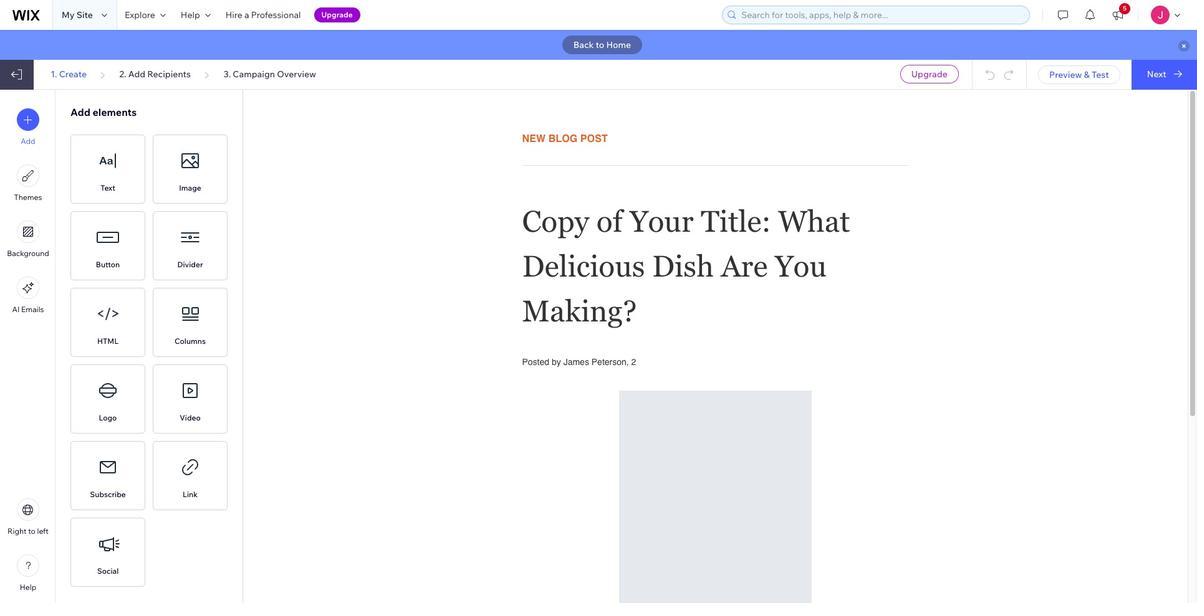Task type: describe. For each thing, give the bounding box(es) containing it.
back to home alert
[[0, 30, 1197, 60]]

1 vertical spatial help
[[20, 583, 36, 592]]

divider
[[177, 260, 203, 269]]

preview
[[1050, 69, 1082, 80]]

image
[[179, 183, 201, 193]]

campaign
[[233, 69, 275, 80]]

of
[[597, 204, 623, 239]]

ai emails
[[12, 305, 44, 314]]

2. add recipients
[[119, 69, 191, 80]]

background button
[[7, 221, 49, 258]]

delicious
[[522, 249, 645, 283]]

by
[[552, 357, 561, 367]]

to for right
[[28, 527, 35, 536]]

a
[[244, 9, 249, 21]]

copy of your title: what delicious dish are you making?
[[522, 204, 858, 328]]

to for back
[[596, 39, 604, 51]]

left
[[37, 527, 49, 536]]

recipients
[[147, 69, 191, 80]]

upgrade for bottom upgrade button
[[912, 69, 948, 80]]

you
[[775, 249, 827, 283]]

emails
[[21, 305, 44, 314]]

2. add recipients link
[[119, 69, 191, 80]]

hire a professional
[[226, 9, 301, 21]]

2
[[631, 357, 636, 367]]

are
[[721, 249, 768, 283]]

overview
[[277, 69, 316, 80]]

hire a professional link
[[218, 0, 308, 30]]

posted
[[522, 357, 549, 367]]

back to home
[[574, 39, 631, 51]]

back to home button
[[562, 36, 642, 54]]

1 horizontal spatial help
[[181, 9, 200, 21]]

site
[[76, 9, 93, 21]]

Search for tools, apps, help & more... field
[[738, 6, 1026, 24]]

your
[[630, 204, 694, 239]]

ai emails button
[[12, 277, 44, 314]]

subscribe
[[90, 490, 126, 500]]

james
[[564, 357, 589, 367]]

themes button
[[14, 165, 42, 202]]

dish
[[652, 249, 714, 283]]

0 horizontal spatial help button
[[17, 555, 39, 592]]

2.
[[119, 69, 126, 80]]

right
[[8, 527, 27, 536]]

5 button
[[1104, 0, 1132, 30]]

0 vertical spatial upgrade button
[[314, 7, 360, 22]]

3. campaign overview
[[224, 69, 316, 80]]

my
[[62, 9, 75, 21]]

right to left button
[[8, 499, 49, 536]]

1. create
[[51, 69, 87, 80]]

1. create link
[[51, 69, 87, 80]]

text
[[101, 183, 115, 193]]

html
[[97, 337, 119, 346]]

link
[[183, 490, 198, 500]]

preview & test
[[1050, 69, 1109, 80]]



Task type: locate. For each thing, give the bounding box(es) containing it.
2 vertical spatial add
[[21, 137, 35, 146]]

add up themes button
[[21, 137, 35, 146]]

home
[[606, 39, 631, 51]]

columns
[[175, 337, 206, 346]]

5
[[1123, 4, 1127, 12]]

social
[[97, 567, 119, 576]]

1 vertical spatial upgrade
[[912, 69, 948, 80]]

explore
[[125, 9, 155, 21]]

0 horizontal spatial help
[[20, 583, 36, 592]]

1 vertical spatial help button
[[17, 555, 39, 592]]

1.
[[51, 69, 57, 80]]

upgrade
[[321, 10, 353, 19], [912, 69, 948, 80]]

upgrade button
[[314, 7, 360, 22], [900, 65, 959, 84]]

3.
[[224, 69, 231, 80]]

help button
[[173, 0, 218, 30], [17, 555, 39, 592]]

to
[[596, 39, 604, 51], [28, 527, 35, 536]]

to inside alert
[[596, 39, 604, 51]]

logo
[[99, 413, 117, 423]]

add button
[[17, 109, 39, 146]]

1 vertical spatial add
[[70, 106, 90, 118]]

0 vertical spatial add
[[128, 69, 145, 80]]

0 horizontal spatial upgrade button
[[314, 7, 360, 22]]

back
[[574, 39, 594, 51]]

hire
[[226, 9, 242, 21]]

1 horizontal spatial to
[[596, 39, 604, 51]]

add for add
[[21, 137, 35, 146]]

peterson,
[[592, 357, 629, 367]]

0 vertical spatial upgrade
[[321, 10, 353, 19]]

themes
[[14, 193, 42, 202]]

add left the elements
[[70, 106, 90, 118]]

add inside add button
[[21, 137, 35, 146]]

add for add elements
[[70, 106, 90, 118]]

upgrade for topmost upgrade button
[[321, 10, 353, 19]]

title:
[[701, 204, 771, 239]]

to right back
[[596, 39, 604, 51]]

help button left hire
[[173, 0, 218, 30]]

1 horizontal spatial add
[[70, 106, 90, 118]]

help button down right to left
[[17, 555, 39, 592]]

video
[[180, 413, 201, 423]]

&
[[1084, 69, 1090, 80]]

professional
[[251, 9, 301, 21]]

2 horizontal spatial add
[[128, 69, 145, 80]]

copy
[[522, 204, 589, 239]]

1 vertical spatial to
[[28, 527, 35, 536]]

help down right to left
[[20, 583, 36, 592]]

help left hire
[[181, 9, 200, 21]]

0 horizontal spatial to
[[28, 527, 35, 536]]

preview & test button
[[1038, 65, 1121, 84]]

making?
[[522, 294, 637, 328]]

my site
[[62, 9, 93, 21]]

help
[[181, 9, 200, 21], [20, 583, 36, 592]]

ai
[[12, 305, 20, 314]]

1 horizontal spatial upgrade button
[[900, 65, 959, 84]]

create
[[59, 69, 87, 80]]

posted by james peterson, 2
[[522, 357, 636, 367]]

add
[[128, 69, 145, 80], [70, 106, 90, 118], [21, 137, 35, 146]]

button
[[96, 260, 120, 269]]

0 vertical spatial to
[[596, 39, 604, 51]]

0 vertical spatial help button
[[173, 0, 218, 30]]

elements
[[93, 106, 137, 118]]

right to left
[[8, 527, 49, 536]]

0 vertical spatial help
[[181, 9, 200, 21]]

0 horizontal spatial add
[[21, 137, 35, 146]]

0 horizontal spatial upgrade
[[321, 10, 353, 19]]

1 horizontal spatial upgrade
[[912, 69, 948, 80]]

test
[[1092, 69, 1109, 80]]

add right 2.
[[128, 69, 145, 80]]

next
[[1147, 69, 1167, 80]]

add elements
[[70, 106, 137, 118]]

what
[[778, 204, 850, 239]]

1 horizontal spatial help button
[[173, 0, 218, 30]]

next button
[[1132, 60, 1197, 90]]

to left left
[[28, 527, 35, 536]]

background
[[7, 249, 49, 258]]

1 vertical spatial upgrade button
[[900, 65, 959, 84]]

3. campaign overview link
[[224, 69, 316, 80]]



Task type: vqa. For each thing, say whether or not it's contained in the screenshot.
Setup link
no



